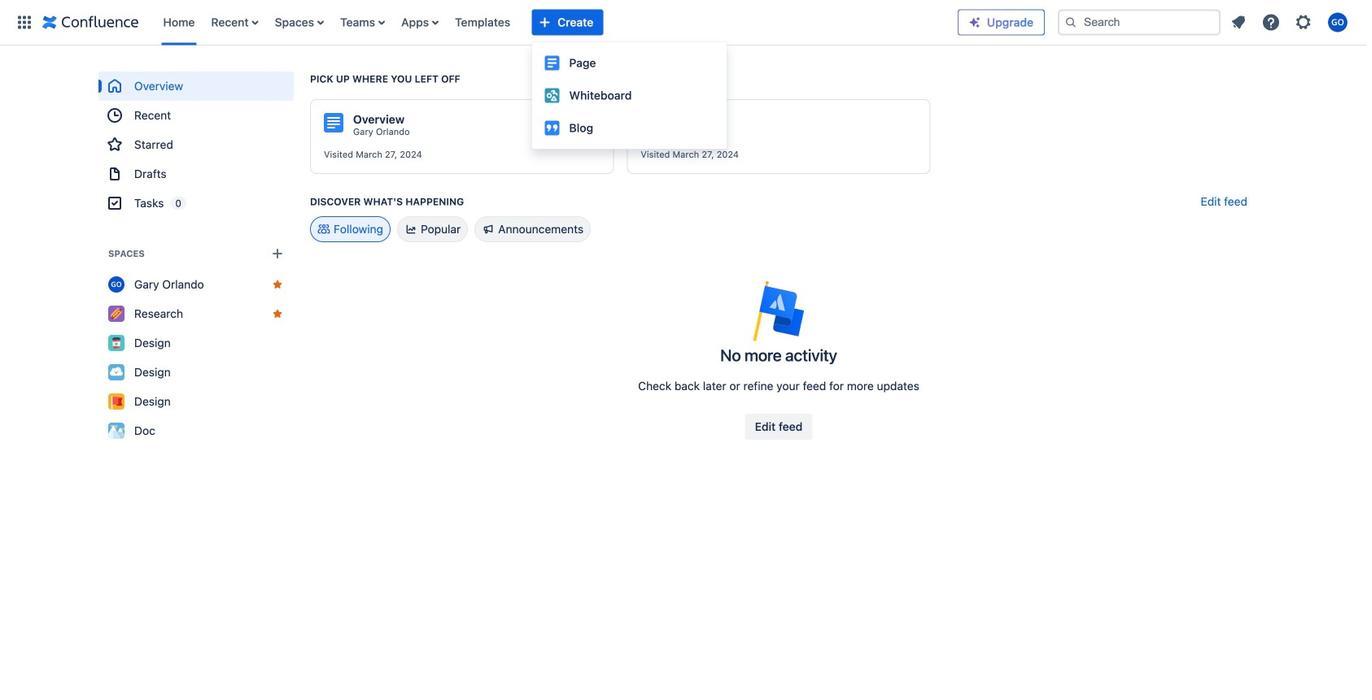 Task type: vqa. For each thing, say whether or not it's contained in the screenshot.
list
yes



Task type: describe. For each thing, give the bounding box(es) containing it.
premium image
[[968, 16, 981, 29]]

unstar this space image
[[271, 278, 284, 291]]

create a space image
[[268, 244, 287, 264]]

list for premium icon
[[1224, 8, 1357, 37]]

0 horizontal spatial group
[[98, 72, 294, 218]]

appswitcher icon image
[[15, 13, 34, 32]]

notification icon image
[[1229, 13, 1248, 32]]

unstar this space image
[[271, 308, 284, 321]]

settings icon image
[[1294, 13, 1313, 32]]



Task type: locate. For each thing, give the bounding box(es) containing it.
list
[[155, 0, 958, 45], [1224, 8, 1357, 37]]

1 horizontal spatial list
[[1224, 8, 1357, 37]]

Search field
[[1058, 9, 1221, 35]]

banner
[[0, 0, 1367, 46]]

0 horizontal spatial list
[[155, 0, 958, 45]]

list for appswitcher icon
[[155, 0, 958, 45]]

group
[[532, 42, 727, 149], [98, 72, 294, 218]]

confluence image
[[42, 13, 139, 32], [42, 13, 139, 32]]

your profile and preferences image
[[1328, 13, 1348, 32]]

global element
[[10, 0, 958, 45]]

help icon image
[[1261, 13, 1281, 32]]

search image
[[1064, 16, 1077, 29]]

button group group
[[745, 414, 812, 440]]

None search field
[[1058, 9, 1221, 35]]

1 horizontal spatial group
[[532, 42, 727, 149]]



